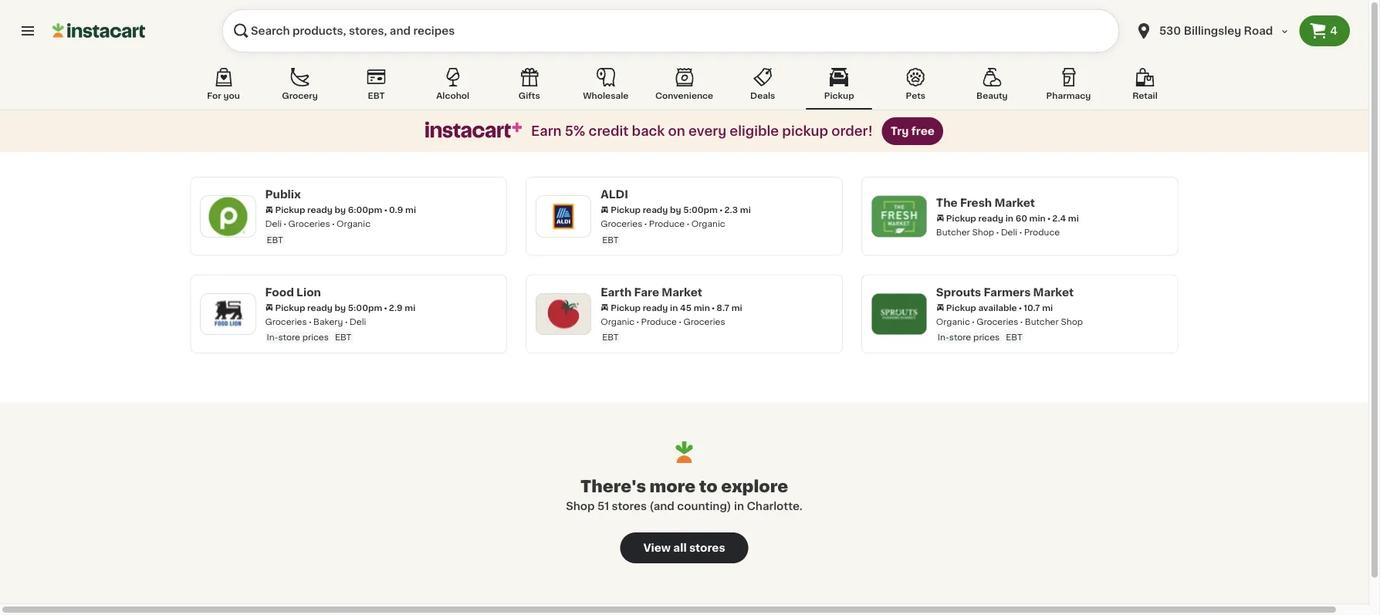 Task type: describe. For each thing, give the bounding box(es) containing it.
pets
[[906, 92, 926, 100]]

gifts
[[519, 92, 540, 100]]

ebt inside groceries produce organic ebt
[[602, 236, 619, 244]]

food lion logo image
[[208, 294, 248, 334]]

produce down "2.4"
[[1025, 228, 1060, 236]]

5:00pm for food lion
[[348, 304, 382, 312]]

billingsley
[[1184, 25, 1242, 36]]

food lion
[[265, 287, 321, 298]]

convenience button
[[649, 65, 720, 110]]

ready for the fresh market
[[979, 214, 1004, 222]]

market for earth fare market
[[662, 287, 703, 298]]

prices inside 'groceries bakery deli in-store prices ebt'
[[303, 333, 329, 342]]

2.9 mi
[[389, 304, 416, 312]]

min for earth fare market
[[694, 304, 710, 312]]

groceries inside 'groceries bakery deli in-store prices ebt'
[[265, 317, 307, 326]]

pickup inside button
[[825, 92, 855, 100]]

2 530 billingsley road button from the left
[[1135, 9, 1291, 53]]

pickup button
[[806, 65, 873, 110]]

pickup for earth fare market
[[611, 304, 641, 312]]

2.4 mi
[[1053, 214, 1079, 222]]

instacart image
[[53, 22, 145, 40]]

earn
[[531, 125, 562, 138]]

every
[[689, 125, 727, 138]]

by for food lion
[[335, 304, 346, 312]]

shop categories tab list
[[190, 65, 1179, 110]]

there's
[[581, 478, 646, 495]]

farmers
[[984, 287, 1031, 298]]

stores inside the view all stores button
[[690, 543, 726, 554]]

in for fresh
[[1006, 214, 1014, 222]]

the fresh market logo image
[[879, 196, 920, 237]]

produce for earth fare market
[[641, 317, 677, 326]]

earth
[[601, 287, 632, 298]]

try free
[[891, 126, 935, 137]]

60
[[1016, 214, 1028, 222]]

ebt inside organic groceries butcher shop in-store prices ebt
[[1006, 333, 1023, 342]]

gifts button
[[496, 65, 563, 110]]

free
[[912, 126, 935, 137]]

earth fare market
[[601, 287, 703, 298]]

try free button
[[882, 117, 944, 145]]

road
[[1245, 25, 1274, 36]]

organic produce groceries ebt
[[601, 317, 726, 342]]

deli inside deli groceries organic ebt
[[265, 220, 282, 228]]

wholesale button
[[573, 65, 639, 110]]

45
[[680, 304, 692, 312]]

view
[[644, 543, 671, 554]]

mi for the fresh market
[[1069, 214, 1079, 222]]

pickup ready by 5:00pm for aldi
[[611, 206, 718, 214]]

sprouts
[[937, 287, 982, 298]]

beauty button
[[959, 65, 1026, 110]]

charlotte.
[[747, 501, 803, 512]]

counting)
[[678, 501, 732, 512]]

earth fare market logo image
[[544, 294, 584, 334]]

pickup ready in 60 min
[[947, 214, 1046, 222]]

groceries inside organic groceries butcher shop in-store prices ebt
[[977, 317, 1019, 326]]

publix
[[265, 189, 301, 200]]

8.7
[[717, 304, 730, 312]]

grocery button
[[267, 65, 333, 110]]

10.7
[[1024, 304, 1041, 312]]

convenience
[[656, 92, 714, 100]]

deli groceries organic ebt
[[265, 220, 371, 244]]

5%
[[565, 125, 586, 138]]

publix logo image
[[208, 196, 248, 237]]

for you
[[207, 92, 240, 100]]

2.3
[[725, 206, 738, 214]]

in- inside 'groceries bakery deli in-store prices ebt'
[[267, 333, 278, 342]]

pickup for publix
[[275, 206, 305, 214]]

ready for food lion
[[307, 304, 333, 312]]

order!
[[832, 125, 873, 138]]

credit
[[589, 125, 629, 138]]

mi for earth fare market
[[732, 304, 743, 312]]

pharmacy
[[1047, 92, 1091, 100]]

retail button
[[1112, 65, 1179, 110]]

sprouts farmers market
[[937, 287, 1074, 298]]

back
[[632, 125, 665, 138]]

0 vertical spatial shop
[[973, 228, 995, 236]]

mi for food lion
[[405, 304, 416, 312]]

shop inside there's more to explore shop 51 stores (and counting) in charlotte.
[[566, 501, 595, 512]]

groceries inside organic produce groceries ebt
[[684, 317, 726, 326]]

beauty
[[977, 92, 1008, 100]]

0.9
[[389, 206, 403, 214]]

grocery
[[282, 92, 318, 100]]

organic inside organic produce groceries ebt
[[601, 317, 635, 326]]

wholesale
[[583, 92, 629, 100]]

deli for butcher shop deli produce
[[1001, 228, 1018, 236]]

8.7 mi
[[717, 304, 743, 312]]

Search field
[[222, 9, 1120, 53]]

try
[[891, 126, 909, 137]]

4
[[1331, 25, 1338, 36]]

deli for groceries bakery deli in-store prices ebt
[[350, 317, 366, 326]]

2.9
[[389, 304, 403, 312]]

groceries produce organic ebt
[[601, 220, 726, 244]]

(and
[[650, 501, 675, 512]]

pickup for aldi
[[611, 206, 641, 214]]

ebt inside 'groceries bakery deli in-store prices ebt'
[[335, 333, 352, 342]]

butcher inside organic groceries butcher shop in-store prices ebt
[[1025, 317, 1059, 326]]

groceries bakery deli in-store prices ebt
[[265, 317, 366, 342]]

10.7 mi
[[1024, 304, 1053, 312]]

pickup available
[[947, 304, 1018, 312]]

pickup ready by 6:00pm
[[275, 206, 383, 214]]

market for the fresh market
[[995, 197, 1036, 208]]

ready for publix
[[307, 206, 333, 214]]

alcohol
[[437, 92, 470, 100]]



Task type: locate. For each thing, give the bounding box(es) containing it.
2 prices from the left
[[974, 333, 1000, 342]]

1 horizontal spatial store
[[950, 333, 972, 342]]

ebt inside organic produce groceries ebt
[[602, 333, 619, 342]]

deli right bakery
[[350, 317, 366, 326]]

530 billingsley road button
[[1126, 9, 1300, 53], [1135, 9, 1291, 53]]

ready for earth fare market
[[643, 304, 668, 312]]

groceries down 45
[[684, 317, 726, 326]]

pickup for food lion
[[275, 304, 305, 312]]

0 horizontal spatial prices
[[303, 333, 329, 342]]

0 horizontal spatial deli
[[265, 220, 282, 228]]

ready down earth fare market
[[643, 304, 668, 312]]

0 vertical spatial in
[[1006, 214, 1014, 222]]

mi right the 8.7
[[732, 304, 743, 312]]

butcher down "10.7 mi" on the right of the page
[[1025, 317, 1059, 326]]

51
[[598, 501, 609, 512]]

pickup
[[783, 125, 829, 138]]

all
[[674, 543, 687, 554]]

1 vertical spatial 5:00pm
[[348, 304, 382, 312]]

mi right 0.9 at the left
[[405, 206, 416, 214]]

0 horizontal spatial min
[[694, 304, 710, 312]]

ebt
[[368, 92, 385, 100], [267, 236, 283, 244], [602, 236, 619, 244], [335, 333, 352, 342], [602, 333, 619, 342], [1006, 333, 1023, 342]]

2 horizontal spatial deli
[[1001, 228, 1018, 236]]

by for aldi
[[670, 206, 682, 214]]

mi right 10.7
[[1043, 304, 1053, 312]]

pets button
[[883, 65, 949, 110]]

prices inside organic groceries butcher shop in-store prices ebt
[[974, 333, 1000, 342]]

0 vertical spatial pickup ready by 5:00pm
[[611, 206, 718, 214]]

2 vertical spatial shop
[[566, 501, 595, 512]]

5:00pm
[[684, 206, 718, 214], [348, 304, 382, 312]]

0 vertical spatial min
[[1030, 214, 1046, 222]]

stores right all
[[690, 543, 726, 554]]

pickup ready by 5:00pm up bakery
[[275, 304, 382, 312]]

0 horizontal spatial store
[[278, 333, 300, 342]]

ready for aldi
[[643, 206, 668, 214]]

groceries down available
[[977, 317, 1019, 326]]

in left the 60
[[1006, 214, 1014, 222]]

0 horizontal spatial in-
[[267, 333, 278, 342]]

organic down sprouts
[[937, 317, 971, 326]]

in- down sprouts
[[938, 333, 950, 342]]

ready up butcher shop deli produce
[[979, 214, 1004, 222]]

pickup ready by 5:00pm
[[611, 206, 718, 214], [275, 304, 382, 312]]

produce up earth fare market
[[649, 220, 685, 228]]

1 vertical spatial shop
[[1061, 317, 1084, 326]]

there's more to explore shop 51 stores (and counting) in charlotte.
[[566, 478, 803, 512]]

in inside there's more to explore shop 51 stores (and counting) in charlotte.
[[734, 501, 744, 512]]

groceries down pickup ready by 6:00pm
[[288, 220, 330, 228]]

by up bakery
[[335, 304, 346, 312]]

ready up bakery
[[307, 304, 333, 312]]

to
[[700, 478, 718, 495]]

ebt inside deli groceries organic ebt
[[267, 236, 283, 244]]

store down food lion
[[278, 333, 300, 342]]

pharmacy button
[[1036, 65, 1102, 110]]

1 horizontal spatial min
[[1030, 214, 1046, 222]]

lion
[[297, 287, 321, 298]]

store
[[278, 333, 300, 342], [950, 333, 972, 342]]

organic down the 6:00pm
[[337, 220, 371, 228]]

produce for aldi
[[649, 220, 685, 228]]

ready up groceries produce organic ebt
[[643, 206, 668, 214]]

pickup down sprouts
[[947, 304, 977, 312]]

ebt down publix
[[267, 236, 283, 244]]

store inside organic groceries butcher shop in-store prices ebt
[[950, 333, 972, 342]]

0 horizontal spatial pickup ready by 5:00pm
[[275, 304, 382, 312]]

butcher
[[937, 228, 971, 236], [1025, 317, 1059, 326]]

shop inside organic groceries butcher shop in-store prices ebt
[[1061, 317, 1084, 326]]

market up "10.7 mi" on the right of the page
[[1034, 287, 1074, 298]]

retail
[[1133, 92, 1158, 100]]

ebt down earth in the left of the page
[[602, 333, 619, 342]]

stores down the there's
[[612, 501, 647, 512]]

2 in- from the left
[[938, 333, 950, 342]]

fresh
[[961, 197, 993, 208]]

prices down pickup available
[[974, 333, 1000, 342]]

1 horizontal spatial prices
[[974, 333, 1000, 342]]

explore
[[722, 478, 789, 495]]

earn 5% credit back on every eligible pickup order!
[[531, 125, 873, 138]]

1 530 billingsley road button from the left
[[1126, 9, 1300, 53]]

ready up deli groceries organic ebt
[[307, 206, 333, 214]]

2.3 mi
[[725, 206, 751, 214]]

prices
[[303, 333, 329, 342], [974, 333, 1000, 342]]

None search field
[[222, 9, 1120, 53]]

by
[[335, 206, 346, 214], [670, 206, 682, 214], [335, 304, 346, 312]]

1 horizontal spatial in
[[734, 501, 744, 512]]

groceries down aldi
[[601, 220, 643, 228]]

groceries down food
[[265, 317, 307, 326]]

1 vertical spatial butcher
[[1025, 317, 1059, 326]]

by left the 6:00pm
[[335, 206, 346, 214]]

530 billingsley road
[[1160, 25, 1274, 36]]

1 vertical spatial in
[[670, 304, 678, 312]]

0 horizontal spatial butcher
[[937, 228, 971, 236]]

2.4
[[1053, 214, 1067, 222]]

more
[[650, 478, 696, 495]]

butcher down the
[[937, 228, 971, 236]]

ebt left alcohol
[[368, 92, 385, 100]]

mi right 2.9
[[405, 304, 416, 312]]

alcohol button
[[420, 65, 486, 110]]

view all stores button
[[621, 533, 749, 564]]

in left 45
[[670, 304, 678, 312]]

eligible
[[730, 125, 779, 138]]

in for fare
[[670, 304, 678, 312]]

market up 45
[[662, 287, 703, 298]]

min
[[1030, 214, 1046, 222], [694, 304, 710, 312]]

market
[[995, 197, 1036, 208], [662, 287, 703, 298], [1034, 287, 1074, 298]]

produce inside groceries produce organic ebt
[[649, 220, 685, 228]]

organic inside organic groceries butcher shop in-store prices ebt
[[937, 317, 971, 326]]

produce
[[649, 220, 685, 228], [1025, 228, 1060, 236], [641, 317, 677, 326]]

0.9 mi
[[389, 206, 416, 214]]

deli down the 60
[[1001, 228, 1018, 236]]

mi for publix
[[405, 206, 416, 214]]

2 horizontal spatial in
[[1006, 214, 1014, 222]]

shop
[[973, 228, 995, 236], [1061, 317, 1084, 326], [566, 501, 595, 512]]

mi
[[405, 206, 416, 214], [740, 206, 751, 214], [1069, 214, 1079, 222], [405, 304, 416, 312], [732, 304, 743, 312], [1043, 304, 1053, 312]]

0 horizontal spatial shop
[[566, 501, 595, 512]]

store down pickup available
[[950, 333, 972, 342]]

organic down '2.3'
[[692, 220, 726, 228]]

store inside 'groceries bakery deli in-store prices ebt'
[[278, 333, 300, 342]]

organic groceries butcher shop in-store prices ebt
[[937, 317, 1084, 342]]

groceries
[[288, 220, 330, 228], [601, 220, 643, 228], [265, 317, 307, 326], [684, 317, 726, 326], [977, 317, 1019, 326]]

5:00pm left '2.3'
[[684, 206, 718, 214]]

organic down earth in the left of the page
[[601, 317, 635, 326]]

5:00pm for aldi
[[684, 206, 718, 214]]

pickup up order!
[[825, 92, 855, 100]]

food
[[265, 287, 294, 298]]

the fresh market
[[937, 197, 1036, 208]]

pickup ready in 45 min
[[611, 304, 710, 312]]

pickup ready by 5:00pm for food lion
[[275, 304, 382, 312]]

market for sprouts farmers market
[[1034, 287, 1074, 298]]

4 button
[[1300, 15, 1351, 46]]

organic
[[337, 220, 371, 228], [692, 220, 726, 228], [601, 317, 635, 326], [937, 317, 971, 326]]

organic inside deli groceries organic ebt
[[337, 220, 371, 228]]

pickup for the fresh market
[[947, 214, 977, 222]]

1 store from the left
[[278, 333, 300, 342]]

mi right "2.4"
[[1069, 214, 1079, 222]]

prices down bakery
[[303, 333, 329, 342]]

bakery
[[314, 317, 343, 326]]

mi right '2.3'
[[740, 206, 751, 214]]

by for publix
[[335, 206, 346, 214]]

2 store from the left
[[950, 333, 972, 342]]

shop down pickup ready in 60 min
[[973, 228, 995, 236]]

in down explore
[[734, 501, 744, 512]]

produce inside organic produce groceries ebt
[[641, 317, 677, 326]]

2 horizontal spatial shop
[[1061, 317, 1084, 326]]

1 horizontal spatial stores
[[690, 543, 726, 554]]

deals
[[751, 92, 776, 100]]

530
[[1160, 25, 1182, 36]]

aldi logo image
[[544, 196, 584, 237]]

deli inside 'groceries bakery deli in-store prices ebt'
[[350, 317, 366, 326]]

deals button
[[730, 65, 796, 110]]

on
[[668, 125, 686, 138]]

1 vertical spatial stores
[[690, 543, 726, 554]]

ebt down bakery
[[335, 333, 352, 342]]

the
[[937, 197, 958, 208]]

1 horizontal spatial pickup ready by 5:00pm
[[611, 206, 718, 214]]

produce down pickup ready in 45 min
[[641, 317, 677, 326]]

1 horizontal spatial butcher
[[1025, 317, 1059, 326]]

butcher shop deli produce
[[937, 228, 1060, 236]]

available
[[979, 304, 1018, 312]]

0 horizontal spatial stores
[[612, 501, 647, 512]]

1 horizontal spatial 5:00pm
[[684, 206, 718, 214]]

in-
[[267, 333, 278, 342], [938, 333, 950, 342]]

groceries inside deli groceries organic ebt
[[288, 220, 330, 228]]

min right the 60
[[1030, 214, 1046, 222]]

0 vertical spatial stores
[[612, 501, 647, 512]]

1 horizontal spatial in-
[[938, 333, 950, 342]]

1 vertical spatial pickup ready by 5:00pm
[[275, 304, 382, 312]]

for you button
[[190, 65, 257, 110]]

1 horizontal spatial shop
[[973, 228, 995, 236]]

mi for sprouts farmers market
[[1043, 304, 1053, 312]]

groceries inside groceries produce organic ebt
[[601, 220, 643, 228]]

you
[[223, 92, 240, 100]]

fare
[[634, 287, 660, 298]]

aldi
[[601, 189, 629, 200]]

deli down publix
[[265, 220, 282, 228]]

ebt down available
[[1006, 333, 1023, 342]]

stores inside there's more to explore shop 51 stores (and counting) in charlotte.
[[612, 501, 647, 512]]

min right 45
[[694, 304, 710, 312]]

view all stores link
[[621, 533, 749, 564]]

0 vertical spatial 5:00pm
[[684, 206, 718, 214]]

6:00pm
[[348, 206, 383, 214]]

in- inside organic groceries butcher shop in-store prices ebt
[[938, 333, 950, 342]]

in- down food
[[267, 333, 278, 342]]

pickup down food lion
[[275, 304, 305, 312]]

ebt inside button
[[368, 92, 385, 100]]

0 horizontal spatial 5:00pm
[[348, 304, 382, 312]]

1 prices from the left
[[303, 333, 329, 342]]

0 vertical spatial butcher
[[937, 228, 971, 236]]

ebt button
[[343, 65, 410, 110]]

view all stores
[[644, 543, 726, 554]]

mi for aldi
[[740, 206, 751, 214]]

market up the 60
[[995, 197, 1036, 208]]

pickup down aldi
[[611, 206, 641, 214]]

5:00pm left 2.9
[[348, 304, 382, 312]]

pickup down publix
[[275, 206, 305, 214]]

pickup for sprouts farmers market
[[947, 304, 977, 312]]

pickup down earth in the left of the page
[[611, 304, 641, 312]]

pickup down the
[[947, 214, 977, 222]]

for
[[207, 92, 221, 100]]

by up groceries produce organic ebt
[[670, 206, 682, 214]]

0 horizontal spatial in
[[670, 304, 678, 312]]

sprouts farmers market logo image
[[879, 294, 920, 334]]

1 in- from the left
[[267, 333, 278, 342]]

pickup ready by 5:00pm up groceries produce organic ebt
[[611, 206, 718, 214]]

shop down the sprouts farmers market
[[1061, 317, 1084, 326]]

organic inside groceries produce organic ebt
[[692, 220, 726, 228]]

1 horizontal spatial deli
[[350, 317, 366, 326]]

2 vertical spatial in
[[734, 501, 744, 512]]

ebt down aldi
[[602, 236, 619, 244]]

shop left 51
[[566, 501, 595, 512]]

1 vertical spatial min
[[694, 304, 710, 312]]

min for the fresh market
[[1030, 214, 1046, 222]]



Task type: vqa. For each thing, say whether or not it's contained in the screenshot.


